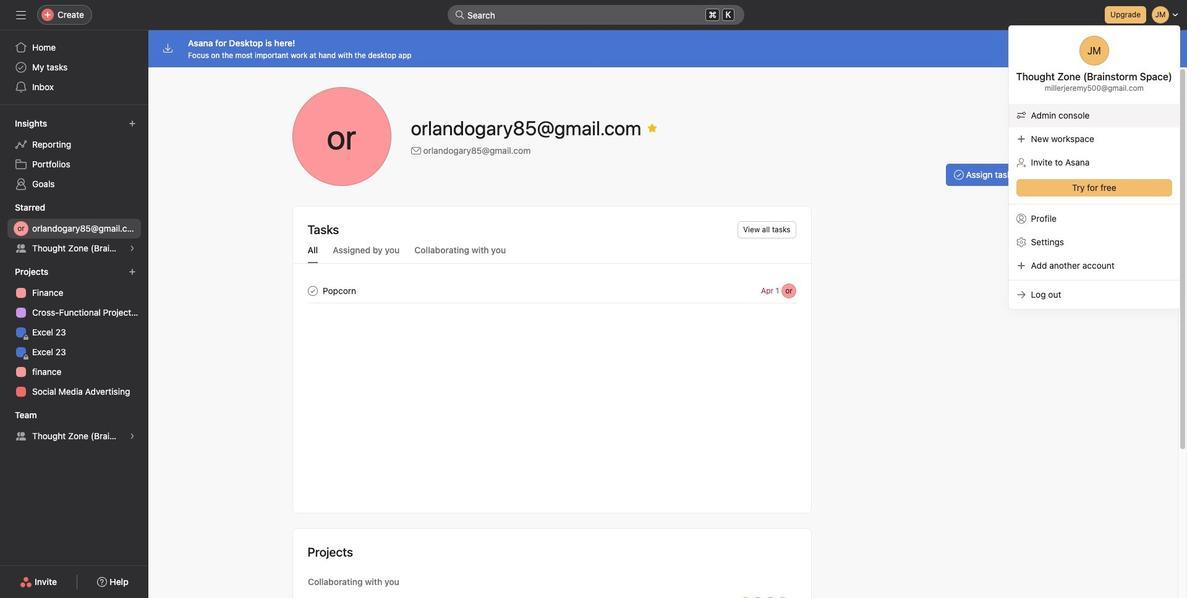 Task type: describe. For each thing, give the bounding box(es) containing it.
new insights image
[[129, 120, 136, 127]]

new project or portfolio image
[[129, 268, 136, 276]]

prominent image
[[455, 10, 465, 20]]

hide sidebar image
[[16, 10, 26, 20]]

projects element
[[0, 261, 148, 405]]

global element
[[0, 30, 148, 105]]

toggle assignee popover image
[[782, 284, 797, 298]]

Mark complete checkbox
[[305, 284, 320, 298]]

see details, thought zone (brainstorm space) image inside starred element
[[129, 245, 136, 252]]



Task type: locate. For each thing, give the bounding box(es) containing it.
mark complete image
[[305, 284, 320, 298]]

menu item
[[1009, 104, 1180, 127]]

Search tasks, projects, and more text field
[[448, 5, 745, 25]]

1 vertical spatial see details, thought zone (brainstorm space) image
[[129, 433, 136, 440]]

tasks tabs tab list
[[293, 244, 811, 264]]

list item
[[293, 279, 811, 303]]

1 see details, thought zone (brainstorm space) image from the top
[[129, 245, 136, 252]]

2 see details, thought zone (brainstorm space) image from the top
[[129, 433, 136, 440]]

0 vertical spatial see details, thought zone (brainstorm space) image
[[129, 245, 136, 252]]

see details, thought zone (brainstorm space) image inside teams element
[[129, 433, 136, 440]]

starred element
[[0, 197, 148, 261]]

see details, thought zone (brainstorm space) image
[[129, 245, 136, 252], [129, 433, 136, 440]]

None field
[[448, 5, 745, 25]]

open user profile image
[[1080, 36, 1110, 66]]

remove from starred image
[[648, 123, 658, 133]]

insights element
[[0, 113, 148, 197]]

teams element
[[0, 405, 148, 449]]



Task type: vqa. For each thing, say whether or not it's contained in the screenshot.
2023
no



